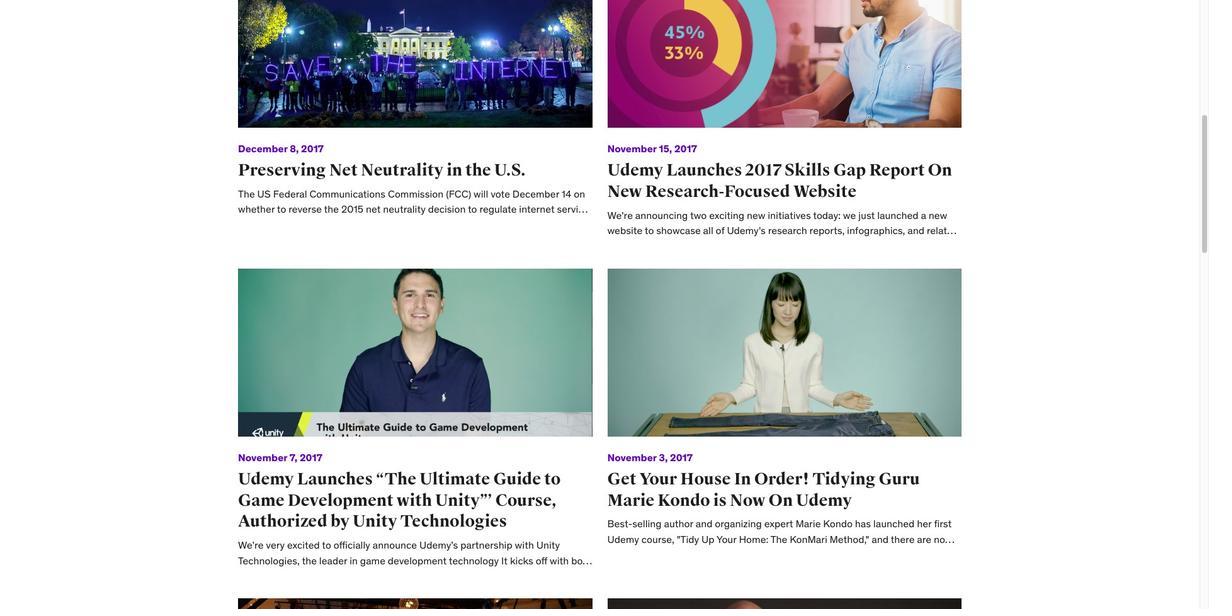 Task type: vqa. For each thing, say whether or not it's contained in the screenshot.
habit
no



Task type: locate. For each thing, give the bounding box(es) containing it.
get your house in order! tidying guru marie kondo is now on udemy
[[608, 469, 920, 511]]

now
[[730, 491, 766, 511]]

november up get at the bottom right of the page
[[608, 452, 657, 464]]

guide
[[494, 469, 541, 490]]

2 horizontal spatial udemy
[[796, 491, 852, 511]]

2017 right 15,
[[675, 142, 698, 155]]

launches up research-
[[667, 160, 743, 181]]

on right report
[[928, 160, 953, 181]]

udemy launches 2017 skills gap report on new research-focused website
[[608, 160, 953, 202]]

15,
[[659, 142, 673, 155]]

launches inside udemy launches 2017 skills gap report on new research-focused website
[[667, 160, 743, 181]]

1 horizontal spatial launches
[[667, 160, 743, 181]]

0 horizontal spatial launches
[[297, 469, 373, 490]]

november 3, 2017
[[608, 452, 693, 464]]

1 vertical spatial on
[[769, 491, 793, 511]]

0 vertical spatial udemy
[[608, 160, 664, 181]]

1 vertical spatial launches
[[297, 469, 373, 490]]

2017 inside udemy launches 2017 skills gap report on new research-focused website
[[746, 160, 782, 181]]

2017 right 3, on the bottom of page
[[670, 452, 693, 464]]

udemy inside udemy launches 2017 skills gap report on new research-focused website
[[608, 160, 664, 181]]

on inside get your house in order! tidying guru marie kondo is now on udemy
[[769, 491, 793, 511]]

november 7, 2017
[[238, 452, 323, 464]]

launches for 2017
[[667, 160, 743, 181]]

udemy inside get your house in order! tidying guru marie kondo is now on udemy
[[796, 491, 852, 511]]

udemy
[[608, 160, 664, 181], [238, 469, 294, 490], [796, 491, 852, 511]]

0 horizontal spatial udemy
[[238, 469, 294, 490]]

november left 15,
[[608, 142, 657, 155]]

udemy up the new
[[608, 160, 664, 181]]

udemy inside udemy launches "the ultimate guide to game development with unity"' course, authorized by unity technologies
[[238, 469, 294, 490]]

on down order!
[[769, 491, 793, 511]]

udemy for new
[[608, 160, 664, 181]]

2017 for 15,
[[675, 142, 698, 155]]

2017
[[301, 142, 324, 155], [675, 142, 698, 155], [746, 160, 782, 181], [300, 452, 323, 464], [670, 452, 693, 464]]

1 horizontal spatial on
[[928, 160, 953, 181]]

udemy up game
[[238, 469, 294, 490]]

1 vertical spatial udemy
[[238, 469, 294, 490]]

udemy down "tidying"
[[796, 491, 852, 511]]

authorized
[[238, 512, 328, 533]]

2017 right 7,
[[300, 452, 323, 464]]

7,
[[290, 452, 298, 464]]

in
[[447, 160, 463, 181]]

your
[[640, 469, 678, 490]]

house
[[681, 469, 731, 490]]

skills
[[785, 160, 831, 181]]

launches up 'development'
[[297, 469, 373, 490]]

1 horizontal spatial udemy
[[608, 160, 664, 181]]

neutrality
[[361, 160, 444, 181]]

preserving net neutrality in the u.s. link
[[238, 160, 526, 181]]

0 vertical spatial launches
[[667, 160, 743, 181]]

game
[[238, 491, 285, 511]]

2 vertical spatial udemy
[[796, 491, 852, 511]]

udemy launches "the ultimate guide to game development with unity"' course, authorized by unity technologies
[[238, 469, 561, 533]]

november left 7,
[[238, 452, 287, 464]]

launches inside udemy launches "the ultimate guide to game development with unity"' course, authorized by unity technologies
[[297, 469, 373, 490]]

is
[[714, 491, 727, 511]]

report
[[870, 160, 925, 181]]

launches
[[667, 160, 743, 181], [297, 469, 373, 490]]

december 8, 2017
[[238, 142, 324, 155]]

0 vertical spatial on
[[928, 160, 953, 181]]

ultimate
[[420, 469, 490, 490]]

on
[[928, 160, 953, 181], [769, 491, 793, 511]]

marie
[[608, 491, 655, 511]]

november for get your house in order! tidying guru marie kondo is now on udemy
[[608, 452, 657, 464]]

order!
[[755, 469, 810, 490]]

the
[[466, 160, 491, 181]]

2017 up focused
[[746, 160, 782, 181]]

development
[[288, 491, 394, 511]]

2017 right the 8,
[[301, 142, 324, 155]]

november
[[608, 142, 657, 155], [238, 452, 287, 464], [608, 452, 657, 464]]

0 horizontal spatial on
[[769, 491, 793, 511]]



Task type: describe. For each thing, give the bounding box(es) containing it.
new
[[608, 181, 642, 202]]

november for udemy launches "the ultimate guide to game development with unity"' course, authorized by unity technologies
[[238, 452, 287, 464]]

launches for "the
[[297, 469, 373, 490]]

unity"'
[[435, 491, 493, 511]]

"the
[[376, 469, 417, 490]]

u.s.
[[495, 160, 526, 181]]

get
[[608, 469, 637, 490]]

guru
[[879, 469, 920, 490]]

by
[[331, 512, 350, 533]]

2017 for launches
[[746, 160, 782, 181]]

preserving net neutrality in the u.s.
[[238, 160, 526, 181]]

preserving
[[238, 160, 326, 181]]

udemy launches 2017 skills gap report on new research-focused website link
[[608, 160, 953, 202]]

with
[[397, 491, 432, 511]]

udemy for development
[[238, 469, 294, 490]]

in
[[734, 469, 751, 490]]

3,
[[659, 452, 668, 464]]

2017 for 3,
[[670, 452, 693, 464]]

course,
[[496, 491, 557, 511]]

on inside udemy launches 2017 skills gap report on new research-focused website
[[928, 160, 953, 181]]

focused
[[725, 181, 791, 202]]

2017 for 7,
[[300, 452, 323, 464]]

november 15, 2017
[[608, 142, 698, 155]]

net
[[329, 160, 358, 181]]

research-
[[646, 181, 725, 202]]

to
[[544, 469, 561, 490]]

get your house in order! tidying guru marie kondo is now on udemy link
[[608, 469, 920, 511]]

technologies
[[401, 512, 507, 533]]

tidying
[[813, 469, 876, 490]]

udemy launches "the ultimate guide to game development with unity"' course, authorized by unity technologies link
[[238, 469, 561, 533]]

december
[[238, 142, 288, 155]]

website
[[794, 181, 857, 202]]

november for udemy launches 2017 skills gap report on new research-focused website
[[608, 142, 657, 155]]

8,
[[290, 142, 299, 155]]

unity
[[353, 512, 397, 533]]

kondo
[[658, 491, 711, 511]]

gap
[[834, 160, 867, 181]]

2017 for 8,
[[301, 142, 324, 155]]



